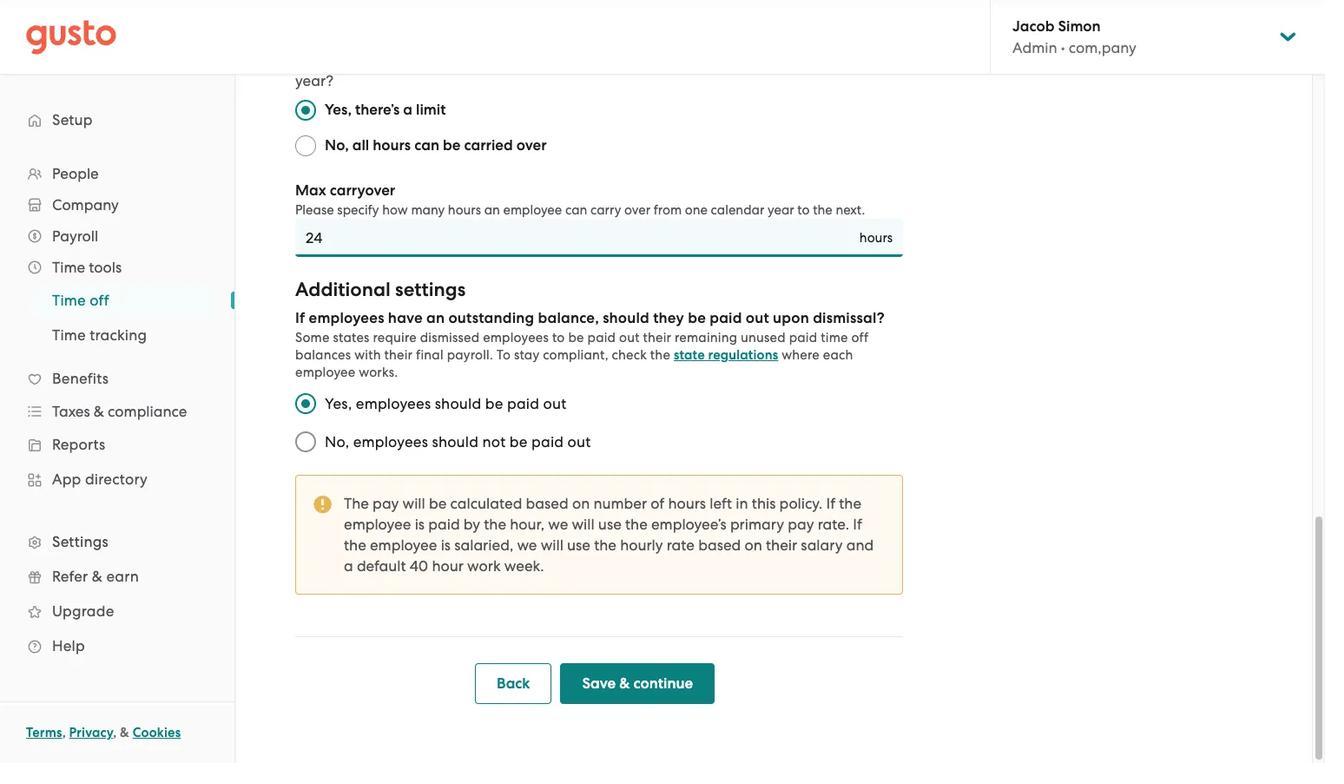 Task type: vqa. For each thing, say whether or not it's contained in the screenshot.
Choose a plan on the left
no



Task type: describe. For each thing, give the bounding box(es) containing it.
benefits
[[52, 370, 109, 388]]

the down "calculated"
[[484, 516, 507, 533]]

dismissal?
[[813, 309, 885, 328]]

left
[[710, 495, 733, 513]]

help link
[[17, 631, 217, 662]]

where each employee works.
[[295, 348, 854, 381]]

app directory
[[52, 471, 148, 488]]

number inside the pay will be calculated based on number of hours left in this policy. if the employee is paid by the hour, we will use the employee's primary pay rate. if the employee is salaried, we will use the hourly rate based on their salary and a default 40 hour work week.
[[594, 495, 647, 513]]

additional settings
[[295, 278, 466, 301]]

default
[[357, 558, 406, 575]]

the inside some states require dismissed employees to be paid out their remaining unused paid time off balances with their final payroll. to stay compliant, check the
[[651, 348, 671, 363]]

to down your
[[544, 51, 558, 69]]

by
[[464, 516, 481, 533]]

they
[[654, 309, 685, 328]]

next.
[[836, 202, 866, 218]]

week.
[[505, 558, 544, 575]]

& for continue
[[620, 675, 630, 693]]

your
[[555, 30, 585, 48]]

can inside max carryover please specify how many hours an employee can carry over from one calendar year to the next.
[[566, 202, 588, 218]]

time tools
[[52, 259, 122, 276]]

hour
[[432, 558, 464, 575]]

out inside some states require dismissed employees to be paid out their remaining unused paid time off balances with their final payroll. to stay compliant, check the
[[620, 330, 640, 346]]

from inside max carryover please specify how many hours an employee can carry over from one calendar year to the next.
[[654, 202, 682, 218]]

the left hourly at bottom
[[594, 537, 617, 554]]

directory
[[85, 471, 148, 488]]

state regulations
[[674, 348, 779, 363]]

policy.
[[780, 495, 823, 513]]

works.
[[359, 365, 398, 381]]

work
[[468, 558, 501, 575]]

compliance
[[108, 403, 187, 421]]

No, employees should not be paid out radio
[[287, 423, 325, 461]]

regulations
[[709, 348, 779, 363]]

off inside time off link
[[90, 292, 109, 309]]

upgrade
[[52, 603, 114, 620]]

company button
[[17, 189, 217, 221]]

the inside max carryover please specify how many hours an employee can carry over from one calendar year to the next.
[[813, 202, 833, 218]]

a for there's
[[403, 101, 413, 119]]

be up the remaining
[[688, 309, 706, 328]]

to
[[497, 348, 511, 363]]

paid down if employees have an outstanding balance, should they be paid out upon dismissal?
[[588, 330, 616, 346]]

employees inside some states require dismissed employees to be paid out their remaining unused paid time off balances with their final payroll. to stay compliant, check the
[[483, 330, 549, 346]]

if employees have an outstanding balance, should they be paid out upon dismissal?
[[295, 309, 885, 328]]

payroll button
[[17, 221, 217, 252]]

carryover
[[330, 182, 395, 200]]

number inside "is there a limit to the number of hours your employees can carry over from year to year?"
[[438, 30, 492, 48]]

no, all hours can be carried over
[[325, 136, 547, 155]]

states
[[333, 330, 370, 346]]

benefits link
[[17, 363, 217, 394]]

and
[[847, 537, 874, 554]]

people
[[52, 165, 99, 182]]

list containing people
[[0, 158, 235, 664]]

carry inside max carryover please specify how many hours an employee can carry over from one calendar year to the next.
[[591, 202, 622, 218]]

be inside some states require dismissed employees to be paid out their remaining unused paid time off balances with their final payroll. to stay compliant, check the
[[569, 330, 584, 346]]

all
[[353, 136, 369, 155]]

year for carryover
[[768, 202, 795, 218]]

carry inside "is there a limit to the number of hours your employees can carry over from year to year?"
[[402, 51, 437, 69]]

1 vertical spatial an
[[427, 309, 445, 328]]

their inside the pay will be calculated based on number of hours left in this policy. if the employee is paid by the hour, we will use the employee's primary pay rate. if the employee is salaried, we will use the hourly rate based on their salary and a default 40 hour work week.
[[766, 537, 798, 554]]

save
[[583, 675, 616, 693]]

limit for there
[[362, 30, 391, 48]]

final
[[416, 348, 444, 363]]

should for paid
[[432, 434, 479, 451]]

refer
[[52, 568, 88, 586]]

have
[[388, 309, 423, 328]]

tools
[[89, 259, 122, 276]]

cookies button
[[133, 723, 181, 744]]

hours inside max carryover please specify how many hours an employee can carry over from one calendar year to the next.
[[448, 202, 481, 218]]

settings link
[[17, 527, 217, 558]]

taxes & compliance button
[[17, 396, 217, 427]]

0 horizontal spatial if
[[295, 309, 305, 328]]

employee up 40
[[370, 537, 437, 554]]

be left carried
[[443, 136, 461, 155]]

year?
[[295, 72, 334, 89]]

hourly
[[620, 537, 663, 554]]

refer & earn
[[52, 568, 139, 586]]

0 vertical spatial their
[[643, 330, 672, 346]]

home image
[[26, 20, 116, 54]]

is
[[295, 30, 306, 48]]

settings
[[395, 278, 466, 301]]

in
[[736, 495, 749, 513]]

to inside max carryover please specify how many hours an employee can carry over from one calendar year to the next.
[[798, 202, 810, 218]]

an inside max carryover please specify how many hours an employee can carry over from one calendar year to the next.
[[485, 202, 500, 218]]

how
[[382, 202, 408, 218]]

each
[[823, 348, 854, 363]]

there
[[309, 30, 345, 48]]

one
[[685, 202, 708, 218]]

a for there
[[349, 30, 358, 48]]

1 horizontal spatial is
[[441, 537, 451, 554]]

should for out
[[435, 395, 482, 413]]

off inside some states require dismissed employees to be paid out their remaining unused paid time off balances with their final payroll. to stay compliant, check the
[[852, 330, 869, 346]]

1 vertical spatial will
[[572, 516, 595, 533]]

can inside "is there a limit to the number of hours your employees can carry over from year to year?"
[[373, 51, 398, 69]]

1 horizontal spatial based
[[699, 537, 741, 554]]

payroll.
[[447, 348, 493, 363]]

dismissed
[[420, 330, 480, 346]]

many
[[411, 202, 445, 218]]

2 vertical spatial if
[[853, 516, 863, 533]]

settings
[[52, 533, 109, 551]]

yes, employees should be paid out
[[325, 395, 567, 413]]

carried
[[464, 136, 513, 155]]

time for time tracking
[[52, 327, 86, 344]]

reports
[[52, 436, 106, 454]]

of inside the pay will be calculated based on number of hours left in this policy. if the employee is paid by the hour, we will use the employee's primary pay rate. if the employee is salaried, we will use the hourly rate based on their salary and a default 40 hour work week.
[[651, 495, 665, 513]]

continue
[[634, 675, 693, 693]]

paid down stay
[[507, 395, 540, 413]]

terms link
[[26, 726, 62, 741]]

outstanding
[[449, 309, 535, 328]]

year for there
[[509, 51, 540, 69]]

employee inside the "where each employee works."
[[295, 365, 356, 381]]

require
[[373, 330, 417, 346]]

list containing time off
[[0, 283, 235, 353]]

state regulations link
[[674, 348, 779, 363]]

upon
[[773, 309, 810, 328]]

no, for no, all hours can be carried over
[[325, 136, 349, 155]]

1 horizontal spatial use
[[599, 516, 622, 533]]

no, employees should not be paid out
[[325, 434, 591, 451]]

1 horizontal spatial we
[[548, 516, 568, 533]]

be inside the pay will be calculated based on number of hours left in this policy. if the employee is paid by the hour, we will use the employee's primary pay rate. if the employee is salaried, we will use the hourly rate based on their salary and a default 40 hour work week.
[[429, 495, 447, 513]]

max carryover please specify how many hours an employee can carry over from one calendar year to the next.
[[295, 182, 866, 218]]

calculated
[[451, 495, 523, 513]]

primary
[[731, 516, 785, 533]]

with
[[355, 348, 381, 363]]

taxes & compliance
[[52, 403, 187, 421]]

specify
[[337, 202, 379, 218]]

some states require dismissed employees to be paid out their remaining unused paid time off balances with their final payroll. to stay compliant, check the
[[295, 330, 869, 363]]

state
[[674, 348, 705, 363]]



Task type: locate. For each thing, give the bounding box(es) containing it.
1 vertical spatial from
[[654, 202, 682, 218]]

the up hourly at bottom
[[626, 516, 648, 533]]

0 horizontal spatial we
[[517, 537, 537, 554]]

1 horizontal spatial over
[[517, 136, 547, 155]]

year
[[509, 51, 540, 69], [768, 202, 795, 218]]

paid right not
[[532, 434, 564, 451]]

there's
[[355, 101, 400, 119]]

1 vertical spatial time
[[52, 292, 86, 309]]

app
[[52, 471, 81, 488]]

earn
[[106, 568, 139, 586]]

hours inside "is there a limit to the number of hours your employees can carry over from year to year?"
[[513, 30, 551, 48]]

hour,
[[510, 516, 545, 533]]

1 time from the top
[[52, 259, 85, 276]]

the inside "is there a limit to the number of hours your employees can carry over from year to year?"
[[412, 30, 435, 48]]

0 horizontal spatial based
[[526, 495, 569, 513]]

their down they
[[643, 330, 672, 346]]

0 horizontal spatial number
[[438, 30, 492, 48]]

1 horizontal spatial number
[[594, 495, 647, 513]]

their
[[643, 330, 672, 346], [385, 348, 413, 363], [766, 537, 798, 554]]

limit right there
[[362, 30, 391, 48]]

1 horizontal spatial an
[[485, 202, 500, 218]]

& for earn
[[92, 568, 103, 586]]

admin
[[1013, 39, 1058, 56]]

employees down there
[[295, 51, 369, 69]]

2 horizontal spatial will
[[572, 516, 595, 533]]

1 vertical spatial can
[[415, 136, 440, 155]]

1 horizontal spatial can
[[415, 136, 440, 155]]

year inside max carryover please specify how many hours an employee can carry over from one calendar year to the next.
[[768, 202, 795, 218]]

hours right many
[[448, 202, 481, 218]]

limit inside "is there a limit to the number of hours your employees can carry over from year to year?"
[[362, 30, 391, 48]]

1 vertical spatial off
[[852, 330, 869, 346]]

setup link
[[17, 104, 217, 136]]

0 vertical spatial pay
[[373, 495, 399, 513]]

can down the yes, there's a limit
[[415, 136, 440, 155]]

hours down next.
[[860, 230, 893, 246]]

be up not
[[485, 395, 504, 413]]

1 vertical spatial a
[[403, 101, 413, 119]]

remaining
[[675, 330, 738, 346]]

time down payroll
[[52, 259, 85, 276]]

time off link
[[31, 285, 217, 316]]

a left default
[[344, 558, 353, 575]]

time
[[821, 330, 849, 346]]

employees for yes, employees should be paid out
[[356, 395, 431, 413]]

an up dismissed
[[427, 309, 445, 328]]

0 horizontal spatial pay
[[373, 495, 399, 513]]

1 vertical spatial number
[[594, 495, 647, 513]]

employees inside "is there a limit to the number of hours your employees can carry over from year to year?"
[[295, 51, 369, 69]]

no, down yes, employees should be paid out radio
[[325, 434, 350, 451]]

1 vertical spatial no,
[[325, 434, 350, 451]]

to inside some states require dismissed employees to be paid out their remaining unused paid time off balances with their final payroll. to stay compliant, check the
[[553, 330, 565, 346]]

0 horizontal spatial use
[[567, 537, 591, 554]]

1 horizontal spatial carry
[[591, 202, 622, 218]]

2 time from the top
[[52, 292, 86, 309]]

1 vertical spatial over
[[517, 136, 547, 155]]

will
[[403, 495, 426, 513], [572, 516, 595, 533], [541, 537, 564, 554]]

1 horizontal spatial their
[[643, 330, 672, 346]]

hours
[[513, 30, 551, 48], [373, 136, 411, 155], [448, 202, 481, 218], [860, 230, 893, 246], [669, 495, 706, 513]]

an right many
[[485, 202, 500, 218]]

of inside "is there a limit to the number of hours your employees can carry over from year to year?"
[[496, 30, 510, 48]]

paid left by
[[429, 516, 460, 533]]

0 vertical spatial limit
[[362, 30, 391, 48]]

hours right all
[[373, 136, 411, 155]]

of
[[496, 30, 510, 48], [651, 495, 665, 513]]

2 horizontal spatial can
[[566, 202, 588, 218]]

time inside time tools dropdown button
[[52, 259, 85, 276]]

no, left all
[[325, 136, 349, 155]]

& for compliance
[[94, 403, 104, 421]]

be
[[443, 136, 461, 155], [688, 309, 706, 328], [569, 330, 584, 346], [485, 395, 504, 413], [510, 434, 528, 451], [429, 495, 447, 513]]

, left cookies
[[113, 726, 117, 741]]

Max carryover text field
[[295, 219, 851, 257]]

privacy
[[69, 726, 113, 741]]

will down hour,
[[541, 537, 564, 554]]

the left state
[[651, 348, 671, 363]]

company
[[52, 196, 119, 214]]

be right not
[[510, 434, 528, 451]]

pay right the
[[373, 495, 399, 513]]

terms , privacy , & cookies
[[26, 726, 181, 741]]

a inside the pay will be calculated based on number of hours left in this policy. if the employee is paid by the hour, we will use the employee's primary pay rate. if the employee is salaried, we will use the hourly rate based on their salary and a default 40 hour work week.
[[344, 558, 353, 575]]

we right hour,
[[548, 516, 568, 533]]

1 yes, from the top
[[325, 101, 352, 119]]

use left hourly at bottom
[[567, 537, 591, 554]]

0 vertical spatial of
[[496, 30, 510, 48]]

0 horizontal spatial off
[[90, 292, 109, 309]]

a inside "is there a limit to the number of hours your employees can carry over from year to year?"
[[349, 30, 358, 48]]

1 vertical spatial yes,
[[325, 395, 352, 413]]

of left your
[[496, 30, 510, 48]]

0 vertical spatial time
[[52, 259, 85, 276]]

& right taxes
[[94, 403, 104, 421]]

& inside 'button'
[[620, 675, 630, 693]]

carry up the yes, there's a limit
[[402, 51, 437, 69]]

40
[[410, 558, 429, 575]]

taxes
[[52, 403, 90, 421]]

hours inside the pay will be calculated based on number of hours left in this policy. if the employee is paid by the hour, we will use the employee's primary pay rate. if the employee is salaried, we will use the hourly rate based on their salary and a default 40 hour work week.
[[669, 495, 706, 513]]

0 vertical spatial on
[[573, 495, 590, 513]]

1 horizontal spatial year
[[768, 202, 795, 218]]

1 list from the top
[[0, 158, 235, 664]]

0 vertical spatial can
[[373, 51, 398, 69]]

off down tools at the left top of page
[[90, 292, 109, 309]]

can up the yes, there's a limit
[[373, 51, 398, 69]]

yes, right yes, there's a limit option
[[325, 101, 352, 119]]

2 vertical spatial should
[[432, 434, 479, 451]]

over right carried
[[517, 136, 547, 155]]

0 vertical spatial over
[[440, 51, 470, 69]]

is there a limit to the number of hours your employees can carry over from year to year?
[[295, 30, 585, 89]]

over up the yes, there's a limit
[[440, 51, 470, 69]]

time for time tools
[[52, 259, 85, 276]]

1 horizontal spatial on
[[745, 537, 763, 554]]

1 vertical spatial their
[[385, 348, 413, 363]]

2 vertical spatial will
[[541, 537, 564, 554]]

0 vertical spatial should
[[603, 309, 650, 328]]

can up max carryover text field
[[566, 202, 588, 218]]

carry
[[402, 51, 437, 69], [591, 202, 622, 218]]

we down hour,
[[517, 537, 537, 554]]

0 vertical spatial carry
[[402, 51, 437, 69]]

from left one
[[654, 202, 682, 218]]

0 horizontal spatial is
[[415, 516, 425, 533]]

1 vertical spatial we
[[517, 537, 537, 554]]

3 time from the top
[[52, 327, 86, 344]]

to left next.
[[798, 202, 810, 218]]

off
[[90, 292, 109, 309], [852, 330, 869, 346]]

employee down the
[[344, 516, 411, 533]]

year inside "is there a limit to the number of hours your employees can carry over from year to year?"
[[509, 51, 540, 69]]

employees for no, employees should not be paid out
[[353, 434, 429, 451]]

com,pany
[[1069, 39, 1137, 56]]

compliant,
[[543, 348, 609, 363]]

if up some
[[295, 309, 305, 328]]

0 vertical spatial a
[[349, 30, 358, 48]]

2 vertical spatial over
[[625, 202, 651, 218]]

people button
[[17, 158, 217, 189]]

0 horizontal spatial ,
[[62, 726, 66, 741]]

1 , from the left
[[62, 726, 66, 741]]

be up compliant,
[[569, 330, 584, 346]]

the
[[344, 495, 369, 513]]

stay
[[514, 348, 540, 363]]

yes, for yes, employees should be paid out
[[325, 395, 352, 413]]

2 vertical spatial a
[[344, 558, 353, 575]]

employees up stay
[[483, 330, 549, 346]]

jacob simon admin • com,pany
[[1013, 17, 1137, 56]]

0 horizontal spatial limit
[[362, 30, 391, 48]]

, left privacy link
[[62, 726, 66, 741]]

the
[[412, 30, 435, 48], [813, 202, 833, 218], [651, 348, 671, 363], [840, 495, 862, 513], [484, 516, 507, 533], [626, 516, 648, 533], [344, 537, 366, 554], [594, 537, 617, 554]]

carry up max carryover text field
[[591, 202, 622, 218]]

0 horizontal spatial on
[[573, 495, 590, 513]]

the up "rate."
[[840, 495, 862, 513]]

paid
[[710, 309, 743, 328], [588, 330, 616, 346], [789, 330, 818, 346], [507, 395, 540, 413], [532, 434, 564, 451], [429, 516, 460, 533]]

over inside max carryover please specify how many hours an employee can carry over from one calendar year to the next.
[[625, 202, 651, 218]]

0 vertical spatial number
[[438, 30, 492, 48]]

time off
[[52, 292, 109, 309]]

,
[[62, 726, 66, 741], [113, 726, 117, 741]]

upgrade link
[[17, 596, 217, 627]]

0 horizontal spatial their
[[385, 348, 413, 363]]

no,
[[325, 136, 349, 155], [325, 434, 350, 451]]

1 horizontal spatial limit
[[416, 101, 446, 119]]

will right the
[[403, 495, 426, 513]]

employee down balances
[[295, 365, 356, 381]]

2 horizontal spatial their
[[766, 537, 798, 554]]

0 vertical spatial no,
[[325, 136, 349, 155]]

1 vertical spatial carry
[[591, 202, 622, 218]]

1 horizontal spatial if
[[827, 495, 836, 513]]

0 vertical spatial is
[[415, 516, 425, 533]]

should up no, employees should not be paid out
[[435, 395, 482, 413]]

if up and in the bottom right of the page
[[853, 516, 863, 533]]

calendar
[[711, 202, 765, 218]]

should up "check"
[[603, 309, 650, 328]]

0 vertical spatial an
[[485, 202, 500, 218]]

1 vertical spatial is
[[441, 537, 451, 554]]

1 horizontal spatial from
[[654, 202, 682, 218]]

time down the time tools
[[52, 292, 86, 309]]

employee up max carryover text field
[[504, 202, 562, 218]]

their down primary
[[766, 537, 798, 554]]

time inside time off link
[[52, 292, 86, 309]]

should left not
[[432, 434, 479, 451]]

app directory link
[[17, 464, 217, 495]]

number
[[438, 30, 492, 48], [594, 495, 647, 513]]

time tracking
[[52, 327, 147, 344]]

over left one
[[625, 202, 651, 218]]

limit for there's
[[416, 101, 446, 119]]

1 horizontal spatial will
[[541, 537, 564, 554]]

1 vertical spatial if
[[827, 495, 836, 513]]

tracking
[[90, 327, 147, 344]]

back button
[[475, 664, 552, 705]]

0 vertical spatial we
[[548, 516, 568, 533]]

2 vertical spatial their
[[766, 537, 798, 554]]

based up hour,
[[526, 495, 569, 513]]

off down dismissal?
[[852, 330, 869, 346]]

1 horizontal spatial ,
[[113, 726, 117, 741]]

2 horizontal spatial over
[[625, 202, 651, 218]]

yes, for yes, there's a limit
[[325, 101, 352, 119]]

1 horizontal spatial off
[[852, 330, 869, 346]]

time tools button
[[17, 252, 217, 283]]

0 horizontal spatial can
[[373, 51, 398, 69]]

pay down policy.
[[788, 516, 815, 533]]

to down balance,
[[553, 330, 565, 346]]

an
[[485, 202, 500, 218], [427, 309, 445, 328]]

cookies
[[133, 726, 181, 741]]

& left cookies
[[120, 726, 129, 741]]

check
[[612, 348, 647, 363]]

balance,
[[538, 309, 599, 328]]

0 vertical spatial will
[[403, 495, 426, 513]]

0 horizontal spatial carry
[[402, 51, 437, 69]]

Yes, there's a limit radio
[[295, 100, 316, 121]]

a
[[349, 30, 358, 48], [403, 101, 413, 119], [344, 558, 353, 575]]

a right the there's
[[403, 101, 413, 119]]

if up "rate."
[[827, 495, 836, 513]]

time down time off
[[52, 327, 86, 344]]

2 , from the left
[[113, 726, 117, 741]]

jacob
[[1013, 17, 1055, 36]]

no, for no, employees should not be paid out
[[325, 434, 350, 451]]

payroll
[[52, 228, 98, 245]]

employees down yes, employees should be paid out
[[353, 434, 429, 451]]

0 vertical spatial from
[[474, 51, 506, 69]]

the up the yes, there's a limit
[[412, 30, 435, 48]]

0 vertical spatial use
[[599, 516, 622, 533]]

1 vertical spatial use
[[567, 537, 591, 554]]

employees for if employees have an outstanding balance, should they be paid out upon dismissal?
[[309, 309, 385, 328]]

where
[[782, 348, 820, 363]]

0 horizontal spatial from
[[474, 51, 506, 69]]

0 horizontal spatial of
[[496, 30, 510, 48]]

1 vertical spatial based
[[699, 537, 741, 554]]

gusto navigation element
[[0, 75, 235, 692]]

the left next.
[[813, 202, 833, 218]]

2 vertical spatial time
[[52, 327, 86, 344]]

reports link
[[17, 429, 217, 461]]

employees up 'states'
[[309, 309, 385, 328]]

0 horizontal spatial will
[[403, 495, 426, 513]]

2 vertical spatial can
[[566, 202, 588, 218]]

0 vertical spatial based
[[526, 495, 569, 513]]

2 list from the top
[[0, 283, 235, 353]]

1 no, from the top
[[325, 136, 349, 155]]

time inside time tracking link
[[52, 327, 86, 344]]

list
[[0, 158, 235, 664], [0, 283, 235, 353]]

0 horizontal spatial year
[[509, 51, 540, 69]]

of up the employee's
[[651, 495, 665, 513]]

their down require
[[385, 348, 413, 363]]

2 no, from the top
[[325, 434, 350, 451]]

over
[[440, 51, 470, 69], [517, 136, 547, 155], [625, 202, 651, 218]]

from inside "is there a limit to the number of hours your employees can carry over from year to year?"
[[474, 51, 506, 69]]

rate
[[667, 537, 695, 554]]

on
[[573, 495, 590, 513], [745, 537, 763, 554]]

balances
[[295, 348, 351, 363]]

1 vertical spatial limit
[[416, 101, 446, 119]]

1 vertical spatial year
[[768, 202, 795, 218]]

0 vertical spatial year
[[509, 51, 540, 69]]

yes, up "no, employees should not be paid out" option
[[325, 395, 352, 413]]

0 vertical spatial off
[[90, 292, 109, 309]]

Yes, employees should be paid out radio
[[287, 385, 325, 423]]

2 yes, from the top
[[325, 395, 352, 413]]

paid up where on the right top of the page
[[789, 330, 818, 346]]

time for time off
[[52, 292, 86, 309]]

over inside "is there a limit to the number of hours your employees can carry over from year to year?"
[[440, 51, 470, 69]]

paid up the remaining
[[710, 309, 743, 328]]

is up 40
[[415, 516, 425, 533]]

hours left your
[[513, 30, 551, 48]]

employees down "works." at the top left of page
[[356, 395, 431, 413]]

& right save
[[620, 675, 630, 693]]

unused
[[741, 330, 786, 346]]

please
[[295, 202, 334, 218]]

setup
[[52, 111, 93, 129]]

1 horizontal spatial pay
[[788, 516, 815, 533]]

limit up no, all hours can be carried over
[[416, 101, 446, 119]]

can
[[373, 51, 398, 69], [415, 136, 440, 155], [566, 202, 588, 218]]

refer & earn link
[[17, 561, 217, 593]]

max
[[295, 182, 326, 200]]

save & continue
[[583, 675, 693, 693]]

0 horizontal spatial over
[[440, 51, 470, 69]]

& left earn
[[92, 568, 103, 586]]

1 vertical spatial should
[[435, 395, 482, 413]]

a right there
[[349, 30, 358, 48]]

0 horizontal spatial an
[[427, 309, 445, 328]]

yes, there's a limit
[[325, 101, 446, 119]]

paid inside the pay will be calculated based on number of hours left in this policy. if the employee is paid by the hour, we will use the employee's primary pay rate. if the employee is salaried, we will use the hourly rate based on their salary and a default 40 hour work week.
[[429, 516, 460, 533]]

2 horizontal spatial if
[[853, 516, 863, 533]]

0 vertical spatial if
[[295, 309, 305, 328]]

from up carried
[[474, 51, 506, 69]]

1 vertical spatial of
[[651, 495, 665, 513]]

0 vertical spatial yes,
[[325, 101, 352, 119]]

will right hour,
[[572, 516, 595, 533]]

rate.
[[818, 516, 850, 533]]

back
[[497, 675, 530, 693]]

terms
[[26, 726, 62, 741]]

the pay will be calculated based on number of hours left in this policy. if the employee is paid by the hour, we will use the employee's primary pay rate. if the employee is salaried, we will use the hourly rate based on their salary and a default 40 hour work week.
[[344, 495, 874, 575]]

if
[[295, 309, 305, 328], [827, 495, 836, 513], [853, 516, 863, 533]]

1 horizontal spatial of
[[651, 495, 665, 513]]

based down the employee's
[[699, 537, 741, 554]]

No, all hours can be carried over radio
[[295, 136, 316, 156]]

1 vertical spatial on
[[745, 537, 763, 554]]

privacy link
[[69, 726, 113, 741]]

be left "calculated"
[[429, 495, 447, 513]]

should
[[603, 309, 650, 328], [435, 395, 482, 413], [432, 434, 479, 451]]

is up hour
[[441, 537, 451, 554]]

use up hourly at bottom
[[599, 516, 622, 533]]

hours up the employee's
[[669, 495, 706, 513]]

the up default
[[344, 537, 366, 554]]

is
[[415, 516, 425, 533], [441, 537, 451, 554]]

save & continue button
[[561, 664, 715, 705]]

& inside dropdown button
[[94, 403, 104, 421]]

to up the yes, there's a limit
[[395, 30, 409, 48]]

employee inside max carryover please specify how many hours an employee can carry over from one calendar year to the next.
[[504, 202, 562, 218]]



